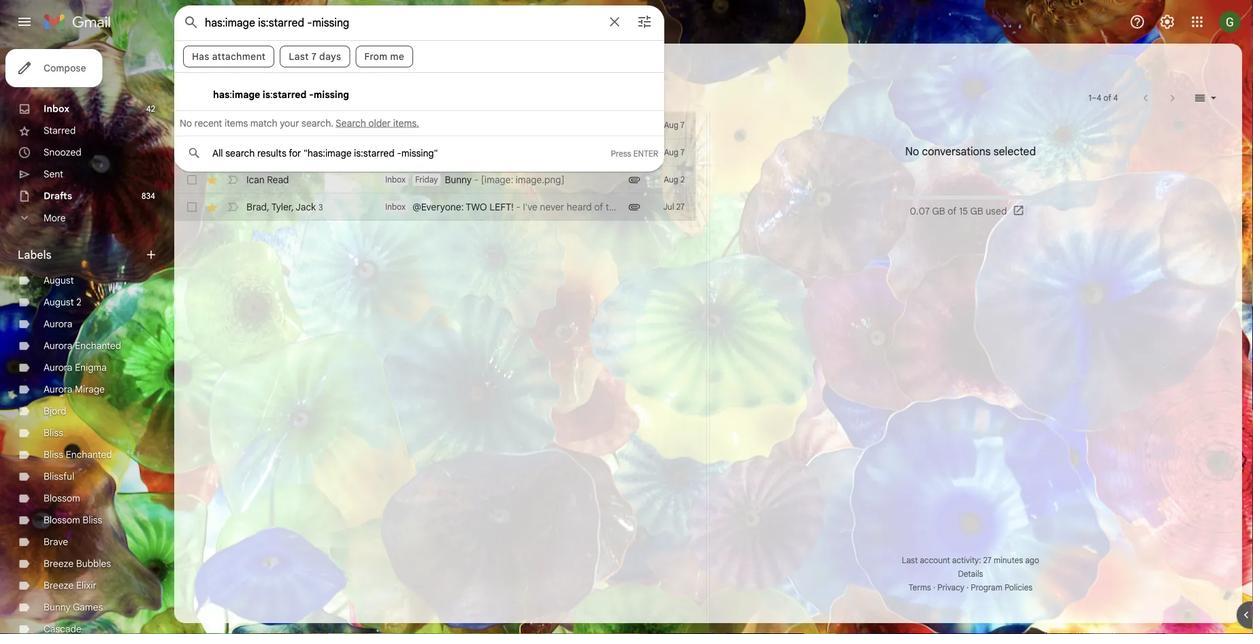 Task type: locate. For each thing, give the bounding box(es) containing it.
aug for bunny
[[664, 175, 679, 185]]

last left days
[[289, 50, 309, 62]]

0 vertical spatial enchanted
[[75, 340, 121, 352]]

bjord
[[247, 146, 269, 158], [44, 405, 66, 417]]

no left the recent
[[180, 117, 192, 129]]

2 vertical spatial 7
[[681, 147, 685, 158]]

1 horizontal spatial 4
[[1114, 93, 1119, 103]]

brad , tyler , jack 3
[[247, 201, 323, 213]]

bjord up bliss link
[[44, 405, 66, 417]]

no for no conversations selected
[[906, 144, 920, 158]]

1 , from the left
[[267, 201, 269, 213]]

1 horizontal spatial gb
[[971, 205, 984, 217]]

blossom down the blossom link
[[44, 514, 80, 526]]

list box inside search field
[[175, 78, 664, 161]]

0 vertical spatial august
[[44, 274, 74, 286]]

tim burton row
[[174, 112, 696, 139]]

2 , from the left
[[291, 201, 294, 213]]

enter
[[634, 148, 659, 159]]

row containing brad
[[174, 193, 696, 221]]

last for last 7 days
[[289, 50, 309, 62]]

42
[[146, 104, 155, 114]]

0 vertical spatial 2
[[681, 175, 685, 185]]

tyler
[[271, 201, 291, 213]]

2 aug 7 from the top
[[664, 147, 685, 158]]

search older items. link
[[336, 117, 419, 129]]

@everyone:
[[413, 201, 464, 213]]

blossom link
[[44, 492, 80, 504]]

0 vertical spatial 27
[[677, 202, 685, 212]]

1 breeze from the top
[[44, 558, 74, 570]]

program policies link
[[971, 583, 1033, 593]]

7 inside row
[[681, 147, 685, 158]]

not important switch inside row
[[226, 146, 240, 159]]

4 right – in the top of the page
[[1114, 93, 1119, 103]]

1 horizontal spatial has attachment
[[332, 59, 406, 71]]

aurora mirage link
[[44, 383, 105, 395]]

1 vertical spatial breeze
[[44, 580, 74, 591]]

2 : from the left
[[270, 89, 273, 100]]

0 vertical spatial not important switch
[[226, 119, 240, 132]]

bubbles
[[76, 558, 111, 570]]

breeze up 'bunny games' link
[[44, 580, 74, 591]]

1 horizontal spatial :
[[270, 89, 273, 100]]

snoozed link
[[44, 146, 82, 158]]

2 · from the left
[[967, 583, 969, 593]]

has for the has attachment button
[[332, 59, 349, 71]]

4 right 1
[[1097, 93, 1102, 103]]

1 horizontal spatial 2
[[681, 175, 685, 185]]

missing"
[[402, 147, 438, 159]]

bjord link
[[44, 405, 66, 417]]

inbox left @everyone:
[[385, 202, 406, 212]]

0 vertical spatial bliss
[[44, 427, 63, 439]]

1 vertical spatial bjord
[[44, 405, 66, 417]]

last left 'account'
[[902, 555, 918, 566]]

1 horizontal spatial 27
[[984, 555, 992, 566]]

2 gb from the left
[[971, 205, 984, 217]]

bjord up ican
[[247, 146, 269, 158]]

bjord inside row
[[247, 146, 269, 158]]

1 row from the top
[[174, 139, 696, 166]]

settings image
[[1160, 14, 1176, 30]]

0 horizontal spatial of
[[948, 205, 957, 217]]

2 inside no conversations selected main content
[[681, 175, 685, 185]]

1 horizontal spatial no
[[906, 144, 920, 158]]

items
[[225, 117, 248, 129]]

0 horizontal spatial has attachment
[[192, 50, 266, 62]]

1 4 from the left
[[1097, 93, 1102, 103]]

0 horizontal spatial ,
[[267, 201, 269, 213]]

1 vertical spatial no
[[906, 144, 920, 158]]

: right image
[[270, 89, 273, 100]]

1 vertical spatial enchanted
[[66, 449, 112, 461]]

1 vertical spatial aug 7
[[664, 147, 685, 158]]

bliss link
[[44, 427, 63, 439]]

friday
[[415, 175, 438, 185]]

0 horizontal spatial bunny
[[44, 601, 71, 613]]

policies
[[1005, 583, 1033, 593]]

0 vertical spatial breeze
[[44, 558, 74, 570]]

breeze bubbles link
[[44, 558, 111, 570]]

has up missing
[[332, 59, 349, 71]]

of
[[1104, 93, 1112, 103], [948, 205, 957, 217]]

has : image is : starred -missing
[[213, 89, 349, 100]]

7 inside search refinement toolbar list box
[[312, 50, 317, 62]]

bunny inside labels navigation
[[44, 601, 71, 613]]

1 : from the left
[[230, 89, 232, 100]]

labels heading
[[18, 248, 144, 262]]

1 aug 7 from the top
[[664, 120, 685, 130]]

has attachment image
[[628, 173, 642, 187]]

1 vertical spatial not important switch
[[226, 146, 240, 159]]

blissful link
[[44, 471, 74, 483]]

not important switch left tim
[[226, 119, 240, 132]]

aurora down august 2
[[44, 318, 72, 330]]

1 aurora from the top
[[44, 318, 72, 330]]

:
[[230, 89, 232, 100], [270, 89, 273, 100]]

1 horizontal spatial attachment
[[352, 59, 406, 71]]

minutes
[[994, 555, 1024, 566]]

bunny down breeze elixir link
[[44, 601, 71, 613]]

press
[[611, 148, 632, 159]]

1 vertical spatial august
[[44, 296, 74, 308]]

bunny up inbox @everyone: two left! -
[[445, 174, 472, 186]]

image
[[232, 89, 260, 100]]

0 vertical spatial bunny
[[445, 174, 472, 186]]

blossom for the blossom link
[[44, 492, 80, 504]]

drafts link
[[44, 190, 72, 202]]

recent
[[194, 117, 222, 129]]

2 breeze from the top
[[44, 580, 74, 591]]

2 not important switch from the top
[[226, 146, 240, 159]]

0 horizontal spatial no
[[180, 117, 192, 129]]

has attachment image
[[628, 200, 642, 214]]

details
[[959, 569, 984, 579]]

3 aurora from the top
[[44, 362, 72, 374]]

inbox
[[44, 103, 69, 115], [385, 120, 406, 130], [385, 147, 406, 158], [385, 175, 406, 185], [385, 202, 406, 212]]

1 vertical spatial blossom
[[44, 514, 80, 526]]

no for no recent items match your search. search older items.
[[180, 117, 192, 129]]

aug up aug 2
[[664, 120, 679, 130]]

2 row from the top
[[174, 166, 696, 193]]

bjord inside labels navigation
[[44, 405, 66, 417]]

last inside last account activity: 27 minutes ago details terms · privacy · program policies
[[902, 555, 918, 566]]

0 horizontal spatial 4
[[1097, 93, 1102, 103]]

list box
[[175, 78, 664, 161]]

row up friday
[[174, 139, 696, 166]]

last
[[289, 50, 309, 62], [902, 555, 918, 566]]

27 right the activity:
[[984, 555, 992, 566]]

1 vertical spatial last
[[902, 555, 918, 566]]

read
[[267, 174, 289, 186]]

last 7 days
[[289, 50, 341, 62]]

terms
[[909, 583, 932, 593]]

2 aurora from the top
[[44, 340, 72, 352]]

attachment inside button
[[352, 59, 406, 71]]

gb right 15 on the top of page
[[971, 205, 984, 217]]

row down interesting
[[174, 166, 696, 193]]

bunny - [image: image.png]
[[445, 174, 565, 186]]

aurora
[[44, 318, 72, 330], [44, 340, 72, 352], [44, 362, 72, 374], [44, 383, 72, 395]]

aurora for aurora enigma
[[44, 362, 72, 374]]

august down august link
[[44, 296, 74, 308]]

attachment
[[212, 50, 266, 62], [352, 59, 406, 71]]

has attachment inside button
[[332, 59, 406, 71]]

2 blossom from the top
[[44, 514, 80, 526]]

1 · from the left
[[934, 583, 936, 593]]

activity:
[[953, 555, 982, 566]]

blossom down blissful link
[[44, 492, 80, 504]]

jul
[[664, 202, 674, 212]]

from me
[[365, 50, 404, 62]]

missing
[[314, 89, 349, 100]]

1 horizontal spatial ,
[[291, 201, 294, 213]]

2 inside labels navigation
[[76, 296, 81, 308]]

inbox inside the tim burton row
[[385, 120, 406, 130]]

0 horizontal spatial last
[[289, 50, 309, 62]]

aurora down aurora link
[[44, 340, 72, 352]]

0 horizontal spatial 2
[[76, 296, 81, 308]]

has attachment button
[[323, 54, 414, 76]]

all
[[212, 147, 223, 159]]

2 vertical spatial aug
[[664, 175, 679, 185]]

used
[[986, 205, 1007, 217]]

row
[[174, 139, 696, 166], [174, 166, 696, 193], [174, 193, 696, 221]]

27 right jul
[[677, 202, 685, 212]]

no inside 'list box'
[[180, 117, 192, 129]]

1 vertical spatial bunny
[[44, 601, 71, 613]]

1 august from the top
[[44, 274, 74, 286]]

1 horizontal spatial has
[[332, 59, 349, 71]]

main menu image
[[16, 14, 33, 30]]

has attachment inside search refinement toolbar list box
[[192, 50, 266, 62]]

None checkbox
[[185, 200, 199, 214]]

1 horizontal spatial of
[[1104, 93, 1112, 103]]

0 horizontal spatial :
[[230, 89, 232, 100]]

gmail image
[[44, 8, 118, 35]]

1 horizontal spatial last
[[902, 555, 918, 566]]

1 vertical spatial 27
[[984, 555, 992, 566]]

no inside main content
[[906, 144, 920, 158]]

4 aurora from the top
[[44, 383, 72, 395]]

inbox inside labels navigation
[[44, 103, 69, 115]]

follow link to manage storage image
[[1013, 204, 1027, 218]]

bunny games
[[44, 601, 103, 613]]

bunny inside row
[[445, 174, 472, 186]]

0 vertical spatial blossom
[[44, 492, 80, 504]]

3 aug from the top
[[664, 175, 679, 185]]

not important switch inside the tim burton row
[[226, 119, 240, 132]]

gb right 0.07
[[933, 205, 946, 217]]

breeze for breeze bubbles
[[44, 558, 74, 570]]

august for august link
[[44, 274, 74, 286]]

has down search mail image
[[192, 50, 210, 62]]

bjord for bjord link
[[44, 405, 66, 417]]

inbox up starred
[[44, 103, 69, 115]]

advanced search options image
[[631, 8, 659, 35]]

0 vertical spatial aug
[[664, 120, 679, 130]]

privacy link
[[938, 583, 965, 593]]

jack
[[296, 201, 316, 213]]

not important switch
[[226, 119, 240, 132], [226, 146, 240, 159]]

terms link
[[909, 583, 932, 593]]

enchanted
[[75, 340, 121, 352], [66, 449, 112, 461]]

starred link
[[44, 125, 76, 137]]

aug 7
[[664, 120, 685, 130], [664, 147, 685, 158]]

aurora enchanted link
[[44, 340, 121, 352]]

inbox down items.
[[385, 147, 406, 158]]

2 august from the top
[[44, 296, 74, 308]]

7
[[312, 50, 317, 62], [681, 120, 685, 130], [681, 147, 685, 158]]

enchanted up blissful
[[66, 449, 112, 461]]

1 vertical spatial bliss
[[44, 449, 63, 461]]

inbox for interesting
[[385, 147, 406, 158]]

0 horizontal spatial attachment
[[212, 50, 266, 62]]

inbox left eight
[[385, 120, 406, 130]]

attachment inside search refinement toolbar list box
[[212, 50, 266, 62]]

enchanted up enigma
[[75, 340, 121, 352]]

me
[[390, 50, 404, 62]]

[image:
[[481, 174, 514, 186]]

search refinement toolbar list box
[[175, 40, 664, 72]]

list box containing has
[[175, 78, 664, 161]]

bjord umlaut
[[247, 146, 302, 158]]

bunny
[[445, 174, 472, 186], [44, 601, 71, 613]]

3 row from the top
[[174, 193, 696, 221]]

1 vertical spatial 2
[[76, 296, 81, 308]]

3
[[319, 202, 323, 212]]

1 horizontal spatial bjord
[[247, 146, 269, 158]]

honey
[[537, 146, 565, 158]]

of left 15 on the top of page
[[948, 205, 957, 217]]

, left 'jack'
[[291, 201, 294, 213]]

breeze elixir link
[[44, 580, 97, 591]]

conversations
[[922, 144, 991, 158]]

aug up jul
[[664, 175, 679, 185]]

last inside search refinement toolbar list box
[[289, 50, 309, 62]]

0 horizontal spatial gb
[[933, 205, 946, 217]]

1 aug from the top
[[664, 120, 679, 130]]

1 not important switch from the top
[[226, 119, 240, 132]]

· right terms link
[[934, 583, 936, 593]]

august up 'august 2' link
[[44, 274, 74, 286]]

inbox left friday
[[385, 175, 406, 185]]

aug 2
[[664, 175, 685, 185]]

aug right enter
[[664, 147, 679, 158]]

has inside search refinement toolbar list box
[[192, 50, 210, 62]]

bunny for bunny - [image: image.png]
[[445, 174, 472, 186]]

jul 27
[[664, 202, 685, 212]]

has inside button
[[332, 59, 349, 71]]

brave link
[[44, 536, 68, 548]]

breeze down brave
[[44, 558, 74, 570]]

aurora up aurora mirage link
[[44, 362, 72, 374]]

aurora for aurora enchanted
[[44, 340, 72, 352]]

, left tyler
[[267, 201, 269, 213]]

none checkbox inside row
[[185, 173, 199, 187]]

starred
[[273, 89, 307, 100]]

breeze
[[44, 558, 74, 570], [44, 580, 74, 591]]

privacy
[[938, 583, 965, 593]]

1 vertical spatial aug
[[664, 147, 679, 158]]

bliss for bliss link
[[44, 427, 63, 439]]

2 aug from the top
[[664, 147, 679, 158]]

of right – in the top of the page
[[1104, 93, 1112, 103]]

search
[[226, 147, 255, 159]]

bjord for bjord umlaut
[[247, 146, 269, 158]]

0 vertical spatial 7
[[312, 50, 317, 62]]

no left conversations
[[906, 144, 920, 158]]

0 horizontal spatial 27
[[677, 202, 685, 212]]

gb
[[933, 205, 946, 217], [971, 205, 984, 217]]

2 for august 2
[[76, 296, 81, 308]]

None checkbox
[[185, 173, 199, 187]]

labels
[[18, 248, 51, 262]]

· down details link
[[967, 583, 969, 593]]

0 vertical spatial no
[[180, 117, 192, 129]]

row down friday
[[174, 193, 696, 221]]

1 blossom from the top
[[44, 492, 80, 504]]

0 vertical spatial last
[[289, 50, 309, 62]]

blossom
[[44, 492, 80, 504], [44, 514, 80, 526]]

enigma
[[75, 362, 107, 374]]

0 horizontal spatial bjord
[[44, 405, 66, 417]]

0 horizontal spatial ·
[[934, 583, 936, 593]]

1 horizontal spatial ·
[[967, 583, 969, 593]]

0 horizontal spatial has
[[192, 50, 210, 62]]

0 vertical spatial aug 7
[[664, 120, 685, 130]]

care.
[[626, 146, 647, 158]]

drafts
[[44, 190, 72, 202]]

not important switch for tim
[[226, 119, 240, 132]]

aurora up bjord link
[[44, 383, 72, 395]]

None search field
[[174, 5, 665, 172]]

: up the items
[[230, 89, 232, 100]]

2 vertical spatial bliss
[[83, 514, 102, 526]]

0 vertical spatial bjord
[[247, 146, 269, 158]]

not important switch right all
[[226, 146, 240, 159]]

1 vertical spatial 7
[[681, 120, 685, 130]]

1 horizontal spatial bunny
[[445, 174, 472, 186]]



Task type: describe. For each thing, give the bounding box(es) containing it.
eight
[[415, 120, 434, 130]]

brad
[[247, 201, 267, 213]]

aug inside the tim burton row
[[664, 120, 679, 130]]

burton
[[264, 119, 294, 131]]

breeze for breeze elixir
[[44, 580, 74, 591]]

- right is:starred
[[397, 147, 402, 159]]

more button
[[0, 207, 163, 229]]

match
[[250, 117, 278, 129]]

enchanted for bliss enchanted
[[66, 449, 112, 461]]

left!
[[490, 201, 514, 213]]

bliss for bliss enchanted
[[44, 449, 63, 461]]

compose button
[[5, 49, 102, 87]]

program
[[971, 583, 1003, 593]]

don't
[[601, 146, 623, 158]]

clear search image
[[601, 8, 629, 35]]

august 2
[[44, 296, 81, 308]]

0.07
[[910, 205, 930, 217]]

aurora for aurora mirage
[[44, 383, 72, 395]]

has for search refinement toolbar list box
[[192, 50, 210, 62]]

selected
[[994, 144, 1037, 158]]

bliss enchanted link
[[44, 449, 112, 461]]

august for august 2
[[44, 296, 74, 308]]

tim
[[247, 119, 262, 131]]

august 2 link
[[44, 296, 81, 308]]

items.
[[393, 117, 419, 129]]

"has:image
[[304, 147, 352, 159]]

has attachment for search refinement toolbar list box
[[192, 50, 266, 62]]

support image
[[1130, 14, 1146, 30]]

1
[[1089, 93, 1092, 103]]

bunny for bunny games
[[44, 601, 71, 613]]

7 inside the tim burton row
[[681, 120, 685, 130]]

aurora link
[[44, 318, 72, 330]]

more
[[44, 212, 66, 224]]

labels navigation
[[0, 44, 174, 634]]

–
[[1092, 93, 1097, 103]]

details link
[[959, 569, 984, 579]]

2 for aug 2
[[681, 175, 685, 185]]

aurora enchanted
[[44, 340, 121, 352]]

blossom for blossom bliss
[[44, 514, 80, 526]]

- right "starred"
[[309, 89, 314, 100]]

inbox inside inbox @everyone: two left! -
[[385, 202, 406, 212]]

15
[[960, 205, 969, 217]]

0.07 gb of 15 gb used
[[910, 205, 1007, 217]]

enchanted for aurora enchanted
[[75, 340, 121, 352]]

starred
[[44, 125, 76, 137]]

is:starred
[[354, 147, 395, 159]]

compose
[[44, 62, 86, 74]]

honey badger don't care.
[[537, 146, 647, 158]]

- left [image:
[[474, 174, 479, 186]]

has attachment for the has attachment button
[[332, 59, 406, 71]]

attachment for search refinement toolbar list box
[[212, 50, 266, 62]]

games
[[73, 601, 103, 613]]

days
[[319, 50, 341, 62]]

press enter
[[611, 148, 659, 159]]

not important switch for bjord
[[226, 146, 240, 159]]

inbox for eight
[[385, 120, 406, 130]]

blissful
[[44, 471, 74, 483]]

no conversations selected
[[906, 144, 1037, 158]]

no conversations selected main content
[[174, 44, 1243, 623]]

your
[[280, 117, 299, 129]]

attachment for the has attachment button
[[352, 59, 406, 71]]

last account activity: 27 minutes ago details terms · privacy · program policies
[[902, 555, 1040, 593]]

breeze elixir
[[44, 580, 97, 591]]

aug 7 inside the tim burton row
[[664, 120, 685, 130]]

image.png]
[[516, 174, 565, 186]]

search.
[[302, 117, 334, 129]]

1 vertical spatial of
[[948, 205, 957, 217]]

- right "left!"
[[516, 201, 521, 213]]

inbox for friday
[[385, 175, 406, 185]]

for
[[289, 147, 301, 159]]

breeze bubbles
[[44, 558, 111, 570]]

ago
[[1026, 555, 1040, 566]]

27 inside last account activity: 27 minutes ago details terms · privacy · program policies
[[984, 555, 992, 566]]

aurora enigma link
[[44, 362, 107, 374]]

toggle split pane mode image
[[1194, 91, 1207, 105]]

badger
[[567, 146, 598, 158]]

none checkbox inside no conversations selected main content
[[185, 200, 199, 214]]

last for last account activity: 27 minutes ago details terms · privacy · program policies
[[902, 555, 918, 566]]

has
[[213, 89, 230, 100]]

inbox link
[[44, 103, 69, 115]]

refresh image
[[226, 91, 240, 105]]

results
[[257, 147, 287, 159]]

0 vertical spatial of
[[1104, 93, 1112, 103]]

mirage
[[75, 383, 105, 395]]

1 gb from the left
[[933, 205, 946, 217]]

blossom bliss link
[[44, 514, 102, 526]]

27 inside row
[[677, 202, 685, 212]]

aug for honey badger don't care.
[[664, 147, 679, 158]]

all search results for "has:image is:starred -missing"
[[212, 147, 438, 159]]

aurora mirage
[[44, 383, 105, 395]]

is
[[263, 89, 270, 100]]

august link
[[44, 274, 74, 286]]

elixir
[[76, 580, 97, 591]]

aurora for aurora link
[[44, 318, 72, 330]]

brave
[[44, 536, 68, 548]]

row containing ican read
[[174, 166, 696, 193]]

ican read
[[247, 174, 289, 186]]

sent
[[44, 168, 63, 180]]

inbox @everyone: two left! -
[[385, 201, 523, 213]]

Search mail text field
[[205, 16, 599, 29]]

row containing bjord umlaut
[[174, 139, 696, 166]]

tim burton
[[247, 119, 294, 131]]

sent link
[[44, 168, 63, 180]]

bliss enchanted
[[44, 449, 112, 461]]

1 – 4 of 4
[[1089, 93, 1119, 103]]

blossom bliss
[[44, 514, 102, 526]]

2 4 from the left
[[1114, 93, 1119, 103]]

search mail image
[[179, 10, 204, 35]]

aurora enigma
[[44, 362, 107, 374]]

aug 7 inside row
[[664, 147, 685, 158]]

none search field containing has attachment
[[174, 5, 665, 172]]

from
[[365, 50, 388, 62]]



Task type: vqa. For each thing, say whether or not it's contained in the screenshot.
"Last" associated with Last account activity: 27 minutes ago Details Terms · Privacy · Program Policies
yes



